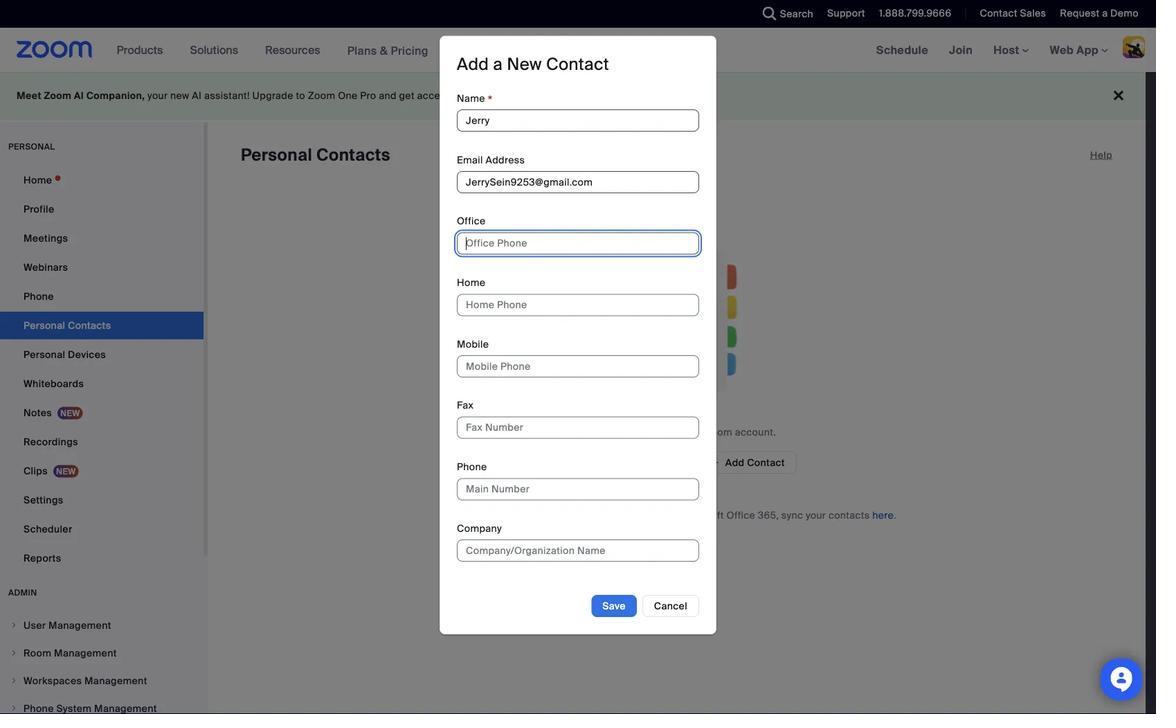 Task type: locate. For each thing, give the bounding box(es) containing it.
plans & pricing link
[[348, 43, 429, 58], [348, 43, 429, 58]]

banner
[[0, 28, 1157, 73]]

1 vertical spatial personal
[[24, 348, 65, 361]]

microsoft down phone text box
[[560, 509, 605, 522]]

personal
[[8, 141, 55, 152]]

1 vertical spatial add
[[726, 456, 745, 469]]

sync
[[782, 509, 804, 522]]

cost.
[[611, 89, 634, 102]]

0 horizontal spatial to
[[296, 89, 306, 102]]

contact left the sales
[[981, 7, 1018, 20]]

0 horizontal spatial ai
[[74, 89, 84, 102]]

devices
[[68, 348, 106, 361]]

ai left *
[[466, 89, 476, 102]]

new
[[507, 53, 542, 75]]

phone link
[[0, 283, 204, 310]]

to right upgrade
[[296, 89, 306, 102]]

1 horizontal spatial to
[[454, 89, 463, 102]]

0 horizontal spatial and
[[379, 89, 397, 102]]

office left 365,
[[727, 509, 756, 522]]

0 vertical spatial your
[[148, 89, 168, 102]]

contact up additional
[[547, 53, 610, 75]]

0 vertical spatial office
[[457, 215, 486, 228]]

&
[[380, 43, 388, 58]]

zoom right meet
[[44, 89, 72, 102]]

2 horizontal spatial your
[[806, 509, 827, 522]]

contact sales link up join
[[970, 0, 1050, 28]]

demo
[[1111, 7, 1140, 20]]

0 horizontal spatial add
[[457, 53, 489, 75]]

phone down the webinars
[[24, 290, 54, 303]]

support link
[[817, 0, 869, 28], [828, 7, 866, 20]]

home inside add a new contact dialog
[[457, 276, 486, 289]]

a left 'demo' at top right
[[1103, 7, 1109, 20]]

notes link
[[0, 399, 204, 427]]

email address
[[457, 153, 525, 166]]

1 horizontal spatial microsoft
[[680, 509, 725, 522]]

home up profile
[[24, 174, 52, 186]]

meetings navigation
[[866, 28, 1157, 73]]

zoom
[[44, 89, 72, 102], [308, 89, 336, 102], [705, 426, 733, 439]]

add for add a new contact
[[457, 53, 489, 75]]

Phone text field
[[457, 478, 700, 500]]

0 horizontal spatial personal
[[24, 348, 65, 361]]

2 vertical spatial contact
[[748, 456, 785, 469]]

1 horizontal spatial phone
[[457, 461, 487, 473]]

1 horizontal spatial add
[[726, 456, 745, 469]]

ai left the companion,
[[74, 89, 84, 102]]

ai
[[74, 89, 84, 102], [192, 89, 202, 102], [466, 89, 476, 102]]

contacts left here
[[829, 509, 870, 522]]

0 vertical spatial personal
[[241, 144, 313, 166]]

request a demo link
[[1050, 0, 1157, 28], [1061, 7, 1140, 20]]

recordings
[[24, 435, 78, 448]]

add a new contact dialog
[[440, 36, 717, 635]]

0 horizontal spatial phone
[[24, 290, 54, 303]]

1 vertical spatial contact
[[547, 53, 610, 75]]

to right access
[[454, 89, 463, 102]]

zoom up add icon
[[705, 426, 733, 439]]

cancel
[[655, 600, 688, 613]]

and left get
[[379, 89, 397, 102]]

.
[[894, 509, 897, 522]]

1 horizontal spatial your
[[683, 426, 703, 439]]

pricing
[[391, 43, 429, 58]]

your
[[148, 89, 168, 102], [683, 426, 703, 439], [806, 509, 827, 522]]

contact inside button
[[748, 456, 785, 469]]

1 vertical spatial phone
[[457, 461, 487, 473]]

1 horizontal spatial a
[[1103, 7, 1109, 20]]

0 vertical spatial contact
[[981, 7, 1018, 20]]

to
[[296, 89, 306, 102], [454, 89, 463, 102], [671, 426, 680, 439]]

zoom left one in the top left of the page
[[308, 89, 336, 102]]

contact down account.
[[748, 456, 785, 469]]

your left new
[[148, 89, 168, 102]]

fax
[[457, 399, 474, 412]]

0 horizontal spatial home
[[24, 174, 52, 186]]

a inside add a new contact dialog
[[493, 53, 503, 75]]

personal
[[241, 144, 313, 166], [24, 348, 65, 361]]

Company text field
[[457, 540, 700, 562]]

access
[[417, 89, 451, 102]]

personal down upgrade
[[241, 144, 313, 166]]

office down email on the top left of the page
[[457, 215, 486, 228]]

add contact button
[[699, 452, 797, 474]]

name
[[457, 92, 485, 105]]

add
[[457, 53, 489, 75], [726, 456, 745, 469]]

and right exchange,
[[659, 509, 677, 522]]

settings link
[[0, 486, 204, 514]]

2 ai from the left
[[192, 89, 202, 102]]

add up 'name' at the top of the page
[[457, 53, 489, 75]]

your for companion,
[[148, 89, 168, 102]]

0 horizontal spatial office
[[457, 215, 486, 228]]

a
[[1103, 7, 1109, 20], [493, 53, 503, 75]]

0 horizontal spatial your
[[148, 89, 168, 102]]

google
[[475, 509, 510, 522]]

0 vertical spatial phone
[[24, 290, 54, 303]]

contact
[[981, 7, 1018, 20], [547, 53, 610, 75], [748, 456, 785, 469]]

0 horizontal spatial contacts
[[594, 426, 635, 439]]

contacts right no
[[594, 426, 635, 439]]

home
[[24, 174, 52, 186], [457, 276, 486, 289]]

2 horizontal spatial ai
[[466, 89, 476, 102]]

0 horizontal spatial zoom
[[44, 89, 72, 102]]

save button
[[592, 595, 637, 617]]

schedule
[[877, 43, 929, 57]]

plans & pricing
[[348, 43, 429, 58]]

and
[[379, 89, 397, 102], [659, 509, 677, 522]]

0 horizontal spatial microsoft
[[560, 509, 605, 522]]

contact sales link
[[970, 0, 1050, 28], [981, 7, 1047, 20]]

phone
[[24, 290, 54, 303], [457, 461, 487, 473]]

1 horizontal spatial and
[[659, 509, 677, 522]]

your right the sync
[[806, 509, 827, 522]]

microsoft
[[560, 509, 605, 522], [680, 509, 725, 522]]

settings
[[24, 494, 63, 506]]

contacts
[[594, 426, 635, 439], [829, 509, 870, 522]]

personal for personal contacts
[[241, 144, 313, 166]]

1.888.799.9666
[[880, 7, 952, 20]]

1 vertical spatial home
[[457, 276, 486, 289]]

product information navigation
[[106, 28, 439, 73]]

Home text field
[[457, 294, 700, 316]]

microsoft down add icon
[[680, 509, 725, 522]]

phone up for
[[457, 461, 487, 473]]

address
[[486, 153, 525, 166]]

1 horizontal spatial contact
[[748, 456, 785, 469]]

1 horizontal spatial home
[[457, 276, 486, 289]]

meetings
[[24, 232, 68, 245]]

add inside add a new contact dialog
[[457, 53, 489, 75]]

add inside add contact button
[[726, 456, 745, 469]]

contact sales link up the meetings navigation
[[981, 7, 1047, 20]]

1 vertical spatial a
[[493, 53, 503, 75]]

1 horizontal spatial office
[[727, 509, 756, 522]]

meet zoom ai companion, footer
[[0, 72, 1147, 120]]

0 vertical spatial home
[[24, 174, 52, 186]]

your right 'added'
[[683, 426, 703, 439]]

companion,
[[86, 89, 145, 102]]

personal devices link
[[0, 341, 204, 369]]

0 vertical spatial a
[[1103, 7, 1109, 20]]

your inside meet zoom ai companion, footer
[[148, 89, 168, 102]]

your for to
[[683, 426, 703, 439]]

here
[[873, 509, 894, 522]]

1 horizontal spatial zoom
[[308, 89, 336, 102]]

exchange,
[[607, 509, 657, 522]]

ai right new
[[192, 89, 202, 102]]

personal up whiteboards
[[24, 348, 65, 361]]

2 vertical spatial your
[[806, 509, 827, 522]]

0 horizontal spatial contact
[[547, 53, 610, 75]]

0 vertical spatial add
[[457, 53, 489, 75]]

0 horizontal spatial a
[[493, 53, 503, 75]]

plans
[[348, 43, 377, 58]]

personal devices
[[24, 348, 106, 361]]

add for add contact
[[726, 456, 745, 469]]

1 horizontal spatial personal
[[241, 144, 313, 166]]

2 horizontal spatial zoom
[[705, 426, 733, 439]]

join
[[950, 43, 973, 57]]

add a new contact
[[457, 53, 610, 75]]

calendar,
[[513, 509, 557, 522]]

personal inside menu
[[24, 348, 65, 361]]

1 vertical spatial your
[[683, 426, 703, 439]]

home up the mobile
[[457, 276, 486, 289]]

a left new
[[493, 53, 503, 75]]

add right add icon
[[726, 456, 745, 469]]

admin
[[8, 587, 37, 598]]

2 horizontal spatial contact
[[981, 7, 1018, 20]]

1.888.799.9666 button
[[869, 0, 956, 28], [880, 7, 952, 20]]

banner containing schedule
[[0, 28, 1157, 73]]

new
[[170, 89, 190, 102]]

1 horizontal spatial ai
[[192, 89, 202, 102]]

a for add
[[493, 53, 503, 75]]

0 vertical spatial contacts
[[594, 426, 635, 439]]

to right 'added'
[[671, 426, 680, 439]]

profile link
[[0, 195, 204, 223]]

1 vertical spatial contacts
[[829, 509, 870, 522]]

365,
[[758, 509, 779, 522]]

office
[[457, 215, 486, 228], [727, 509, 756, 522]]

1 vertical spatial office
[[727, 509, 756, 522]]

0 vertical spatial and
[[379, 89, 397, 102]]

join link
[[939, 28, 984, 72]]



Task type: vqa. For each thing, say whether or not it's contained in the screenshot.
the Plans & Pricing "LINK"
yes



Task type: describe. For each thing, give the bounding box(es) containing it.
name *
[[457, 92, 493, 108]]

personal menu menu
[[0, 166, 204, 574]]

assistant!
[[204, 89, 250, 102]]

Email Address text field
[[457, 171, 700, 193]]

3 ai from the left
[[466, 89, 476, 102]]

add contact
[[726, 456, 785, 469]]

whiteboards
[[24, 377, 84, 390]]

request a demo
[[1061, 7, 1140, 20]]

support
[[828, 7, 866, 20]]

notes
[[24, 406, 52, 419]]

add image
[[711, 457, 720, 469]]

profile
[[24, 203, 54, 215]]

mobile
[[457, 338, 489, 351]]

meetings link
[[0, 224, 204, 252]]

save
[[603, 600, 626, 613]]

and inside meet zoom ai companion, footer
[[379, 89, 397, 102]]

home link
[[0, 166, 204, 194]]

recordings link
[[0, 428, 204, 456]]

no
[[578, 426, 591, 439]]

2 horizontal spatial to
[[671, 426, 680, 439]]

here link
[[873, 509, 894, 522]]

clips
[[24, 464, 48, 477]]

additional
[[562, 89, 609, 102]]

personal contacts
[[241, 144, 391, 166]]

1 horizontal spatial contacts
[[829, 509, 870, 522]]

contact sales
[[981, 7, 1047, 20]]

meet
[[17, 89, 41, 102]]

contacts
[[317, 144, 391, 166]]

sales
[[1021, 7, 1047, 20]]

one
[[338, 89, 358, 102]]

company
[[457, 522, 502, 535]]

upgrade
[[253, 89, 294, 102]]

home inside home link
[[24, 174, 52, 186]]

1 ai from the left
[[74, 89, 84, 102]]

Office Phone text field
[[457, 232, 700, 255]]

reports
[[24, 552, 61, 565]]

office inside add a new contact dialog
[[457, 215, 486, 228]]

companion
[[478, 89, 533, 102]]

Fax text field
[[457, 417, 700, 439]]

phone inside add a new contact dialog
[[457, 461, 487, 473]]

help
[[1091, 149, 1113, 161]]

get
[[399, 89, 415, 102]]

email
[[457, 153, 483, 166]]

personal for personal devices
[[24, 348, 65, 361]]

account.
[[736, 426, 777, 439]]

a for request
[[1103, 7, 1109, 20]]

2 microsoft from the left
[[680, 509, 725, 522]]

scheduler link
[[0, 515, 204, 543]]

reports link
[[0, 545, 204, 572]]

First and Last Name text field
[[457, 109, 700, 132]]

contact inside dialog
[[547, 53, 610, 75]]

for
[[457, 509, 473, 522]]

pro
[[360, 89, 376, 102]]

meet zoom ai companion, your new ai assistant! upgrade to zoom one pro and get access to ai companion at no additional cost.
[[17, 89, 637, 102]]

request
[[1061, 7, 1100, 20]]

webinars link
[[0, 254, 204, 281]]

clips link
[[0, 457, 204, 485]]

scheduler
[[24, 523, 72, 536]]

1 microsoft from the left
[[560, 509, 605, 522]]

1 vertical spatial and
[[659, 509, 677, 522]]

whiteboards link
[[0, 370, 204, 398]]

no contacts added to your zoom account.
[[578, 426, 777, 439]]

for google calendar, microsoft exchange, and microsoft office 365, sync your contacts here .
[[457, 509, 897, 522]]

zoom logo image
[[17, 41, 93, 58]]

admin menu menu
[[0, 612, 204, 714]]

cancel button
[[643, 595, 700, 617]]

phone inside phone 'link'
[[24, 290, 54, 303]]

*
[[488, 92, 493, 108]]

webinars
[[24, 261, 68, 274]]

Mobile text field
[[457, 355, 700, 378]]

help link
[[1091, 144, 1113, 166]]

at
[[535, 89, 545, 102]]

added
[[638, 426, 668, 439]]

no
[[547, 89, 559, 102]]

schedule link
[[866, 28, 939, 72]]



